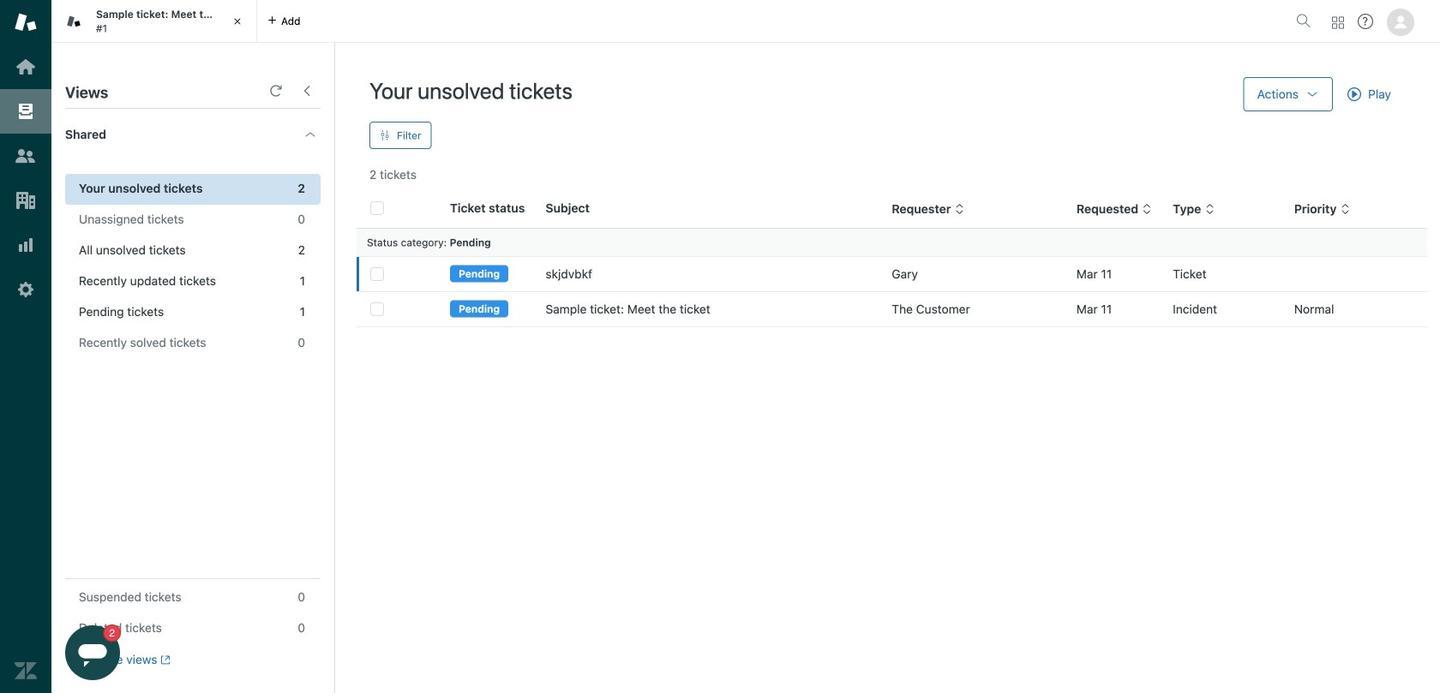 Task type: vqa. For each thing, say whether or not it's contained in the screenshot.
Secondary element
no



Task type: describe. For each thing, give the bounding box(es) containing it.
get help image
[[1358, 14, 1374, 29]]

zendesk products image
[[1332, 17, 1344, 29]]

zendesk support image
[[15, 11, 37, 33]]

reporting image
[[15, 234, 37, 256]]

close image
[[229, 13, 246, 30]]

zendesk image
[[15, 660, 37, 682]]

views image
[[15, 100, 37, 123]]

main element
[[0, 0, 51, 694]]

tabs tab list
[[51, 0, 1290, 43]]

refresh views pane image
[[269, 84, 283, 98]]



Task type: locate. For each thing, give the bounding box(es) containing it.
heading
[[51, 109, 334, 160]]

hide panel views image
[[300, 84, 314, 98]]

customers image
[[15, 145, 37, 167]]

admin image
[[15, 279, 37, 301]]

organizations image
[[15, 189, 37, 212]]

row
[[357, 257, 1428, 292], [357, 292, 1428, 327]]

1 row from the top
[[357, 257, 1428, 292]]

opens in a new tab image
[[157, 655, 171, 666]]

get started image
[[15, 56, 37, 78]]

2 row from the top
[[357, 292, 1428, 327]]

tab
[[51, 0, 257, 43]]



